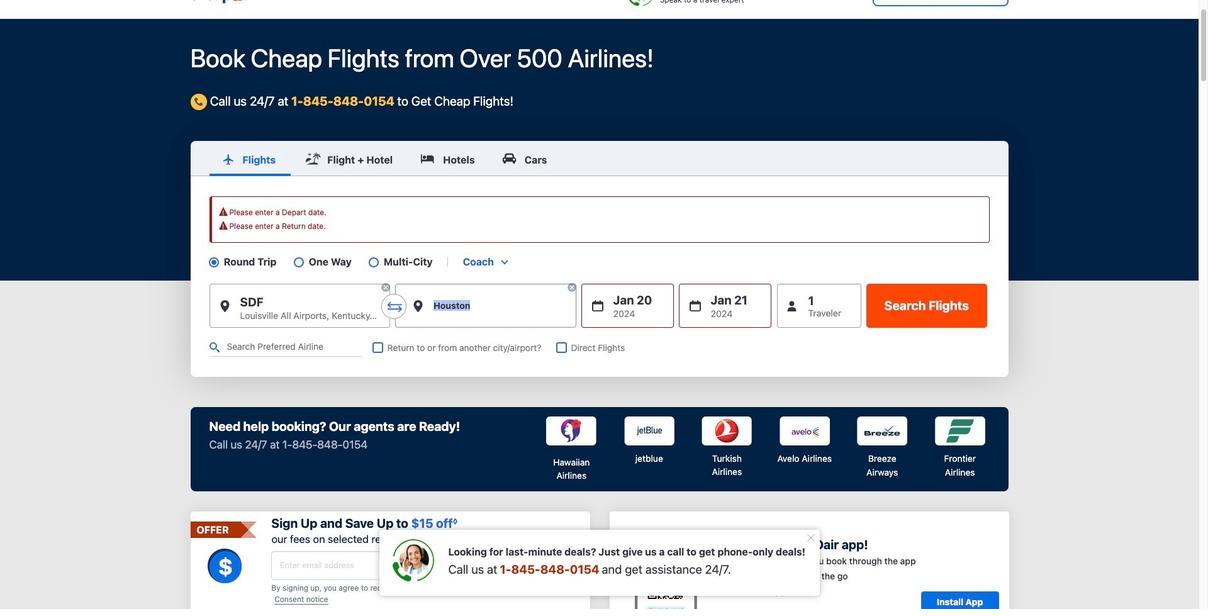 Task type: vqa. For each thing, say whether or not it's contained in the screenshot.
Search Widget Tabs tab list at the top of the page
yes



Task type: describe. For each thing, give the bounding box(es) containing it.
2 clear field image from the left
[[567, 283, 577, 293]]

1 clear field image from the left
[[381, 283, 391, 293]]

6 srt airline image from the left
[[935, 417, 985, 446]]

search widget tabs tab list
[[190, 141, 1008, 176]]

4 srt airline image from the left
[[780, 417, 830, 446]]



Task type: locate. For each thing, give the bounding box(es) containing it.
Search Preferred Airline text field
[[209, 338, 363, 357]]

1 srt airline image from the left
[[546, 417, 597, 446]]

None field
[[458, 255, 513, 268]]

None button
[[866, 284, 987, 328]]

call us at image
[[392, 539, 434, 582]]

cheapoair app download banner image
[[635, 532, 697, 609]]

5 srt airline image from the left
[[857, 417, 908, 446]]

srt airline image
[[546, 417, 597, 446], [624, 417, 674, 446], [702, 417, 752, 446], [780, 417, 830, 446], [857, 417, 908, 446], [935, 417, 985, 446]]

cookie consent banner dialog
[[0, 564, 1199, 609]]

None text field
[[396, 285, 576, 326]]

0 horizontal spatial clear field image
[[381, 283, 391, 293]]

2 srt airline image from the left
[[624, 417, 674, 446]]

search image
[[209, 342, 219, 352]]

Enter email address email field
[[271, 551, 478, 580]]

clear field image
[[381, 283, 391, 293], [567, 283, 577, 293]]

3 srt airline image from the left
[[702, 417, 752, 446]]

1 horizontal spatial clear field image
[[567, 283, 577, 293]]

None search field
[[0, 19, 1199, 407]]

form
[[190, 141, 1008, 377]]



